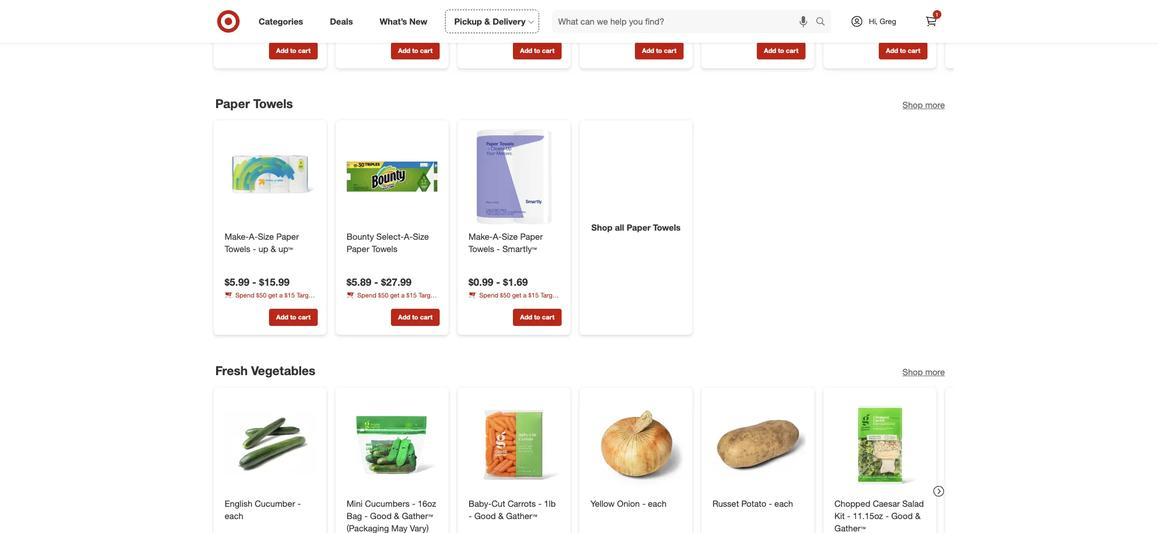 Task type: vqa. For each thing, say whether or not it's contained in the screenshot.
the leftmost RECOMMEND
no



Task type: locate. For each thing, give the bounding box(es) containing it.
$16.19 - $19.99 spend $50 get a $15 target giftcard on select home care add to cart
[[713, 9, 802, 54], [835, 9, 924, 54]]

home down $1.69
[[523, 300, 539, 308]]

gather™ up vary)
[[402, 510, 433, 521]]

pickup & delivery link
[[445, 10, 539, 33]]

add to cart down categories link
[[276, 46, 311, 54]]

2 good from the left
[[474, 510, 496, 521]]

paper inside make-a-size paper towels - up & up™
[[276, 231, 299, 242]]

$22.49
[[503, 9, 534, 21]]

on for $22.49
[[495, 33, 502, 41]]

$15
[[528, 24, 539, 32], [772, 24, 783, 32], [895, 24, 905, 32], [284, 291, 295, 299], [528, 291, 539, 299]]

cucumber
[[255, 498, 295, 509]]

chopped caesar salad kit - 11.15oz - good & gather™ image
[[833, 396, 928, 491], [833, 396, 928, 491]]

size inside make-a-size paper towels - smartly™
[[502, 231, 518, 242]]

1 horizontal spatial $5.99
[[591, 9, 615, 21]]

$5.99 for $5.99 - $15.99
[[225, 276, 249, 288]]

towels inside "bounty select-a-size paper towels"
[[372, 244, 397, 254]]

a- inside make-a-size paper towels - up & up™
[[249, 231, 258, 242]]

0 horizontal spatial $5.99
[[225, 276, 249, 288]]

make- inside make-a-size paper towels - smartly™
[[469, 231, 493, 242]]

$15 for $9.49 - $22.49
[[528, 24, 539, 32]]

$8.99
[[225, 9, 249, 21], [347, 9, 371, 21]]

1 a- from the left
[[249, 231, 258, 242]]

1 horizontal spatial a-
[[404, 231, 413, 242]]

select
[[504, 33, 521, 41], [748, 33, 765, 41], [870, 33, 887, 41], [260, 300, 277, 308], [504, 300, 521, 308]]

spend $50 get a $15 target giftcard on select home care down '$15.99' at the bottom left of page
[[225, 291, 314, 308]]

cart
[[298, 46, 311, 54], [420, 46, 433, 54], [542, 46, 555, 54], [664, 46, 677, 54], [786, 46, 799, 54], [908, 46, 921, 54], [298, 313, 311, 321], [420, 313, 433, 321], [542, 313, 555, 321]]

yellow onion - each
[[591, 498, 667, 509]]

gather™ inside chopped caesar salad kit - 11.15oz - good & gather™
[[835, 523, 866, 533]]

each right onion
[[648, 498, 667, 509]]

spend $50 get a $15 target giftcard on select home care button for $22.49
[[469, 24, 562, 41]]

add to cart down the new
[[398, 46, 433, 54]]

on
[[495, 33, 502, 41], [739, 33, 746, 41], [861, 33, 868, 41], [251, 300, 258, 308], [495, 300, 502, 308]]

english cucumber - each image
[[222, 396, 318, 491], [222, 396, 318, 491]]

1 $16.19 - $19.99 spend $50 get a $15 target giftcard on select home care add to cart from the left
[[713, 9, 802, 54]]

2 more from the top
[[926, 367, 945, 377]]

make-a-size paper towels - smartly™ link
[[469, 231, 560, 255]]

1 vertical spatial shop more
[[903, 367, 945, 377]]

$5.99 left $29.99
[[591, 9, 615, 21]]

& inside baby-cut carrots - 1lb - good & gather™
[[498, 510, 504, 521]]

a- for $5.99
[[249, 231, 258, 242]]

size right select-
[[413, 231, 429, 242]]

target
[[541, 24, 558, 32], [785, 24, 802, 32], [907, 24, 924, 32], [296, 291, 314, 299], [541, 291, 558, 299]]

3 a- from the left
[[493, 231, 502, 242]]

$50
[[500, 24, 510, 32], [744, 24, 754, 32], [866, 24, 876, 32], [256, 291, 266, 299], [500, 291, 510, 299]]

a- inside make-a-size paper towels - smartly™
[[493, 231, 502, 242]]

shop more button for fresh vegetables
[[903, 366, 945, 378]]

& right pickup
[[485, 16, 491, 27]]

2 $8.99 from the left
[[347, 9, 371, 21]]

paper towels
[[215, 96, 293, 111]]

good inside 'mini cucumbers - 16oz bag - good & gather™ (packaging may vary)'
[[370, 510, 392, 521]]

shop
[[903, 100, 923, 110], [591, 222, 613, 233], [903, 367, 923, 377]]

1 horizontal spatial $8.99
[[347, 9, 371, 21]]

0 horizontal spatial $16.19
[[713, 9, 743, 21]]

gather™ inside baby-cut carrots - 1lb - good & gather™
[[506, 510, 537, 521]]

bounty
[[347, 231, 374, 242]]

add to cart
[[276, 46, 311, 54], [398, 46, 433, 54], [520, 46, 555, 54], [642, 46, 677, 54], [276, 313, 311, 321], [398, 313, 433, 321], [520, 313, 555, 321]]

towels inside make-a-size paper towels - smartly™
[[469, 244, 494, 254]]

good inside chopped caesar salad kit - 11.15oz - good & gather™
[[892, 510, 913, 521]]

russet potato - each image
[[711, 396, 806, 491], [711, 396, 806, 491]]

0 vertical spatial shop more
[[903, 100, 945, 110]]

$5.99 - $15.99
[[225, 276, 290, 288]]

& inside 'mini cucumbers - 16oz bag - good & gather™ (packaging may vary)'
[[394, 510, 399, 521]]

size for $0.99
[[502, 231, 518, 242]]

size inside make-a-size paper towels - up & up™
[[258, 231, 274, 242]]

gather™ down kit
[[835, 523, 866, 533]]

size up smartly™
[[502, 231, 518, 242]]

giftcard for $5.99 - $15.99
[[225, 300, 249, 308]]

0 horizontal spatial $19.99
[[753, 9, 783, 21]]

2 horizontal spatial good
[[892, 510, 913, 521]]

each
[[648, 498, 667, 509], [775, 498, 793, 509], [225, 510, 243, 521]]

care for $0.99 - $1.69
[[541, 300, 553, 308]]

bag
[[347, 510, 362, 521]]

make-a-size paper towels - up & up™ image
[[222, 129, 318, 224], [222, 129, 318, 224]]

cucumbers
[[365, 498, 410, 509]]

good down cucumbers
[[370, 510, 392, 521]]

select for $15.99
[[260, 300, 277, 308]]

$15 right hi,
[[895, 24, 905, 32]]

2 shop more from the top
[[903, 367, 945, 377]]

home for $22.49
[[523, 33, 539, 41]]

& down salad
[[915, 510, 921, 521]]

0 vertical spatial shop
[[903, 100, 923, 110]]

make- up '$0.99'
[[469, 231, 493, 242]]

& right the up
[[271, 244, 276, 254]]

2 $16.19 from the left
[[835, 9, 865, 21]]

0 vertical spatial shop more button
[[903, 99, 945, 111]]

care for $9.49 - $22.49
[[541, 33, 553, 41]]

2 size from the left
[[413, 231, 429, 242]]

$15 down $22.49
[[528, 24, 539, 32]]

$8.99 left what's
[[347, 9, 371, 21]]

1 horizontal spatial make-
[[469, 231, 493, 242]]

1 link
[[920, 10, 943, 33]]

onion
[[617, 498, 640, 509]]

spend $50 get a $15 target giftcard on select home care
[[469, 24, 558, 41], [225, 291, 314, 308], [469, 291, 558, 308]]

on for $15.99
[[251, 300, 258, 308]]

bounty select-a-size paper towels image
[[344, 129, 440, 224], [344, 129, 440, 224]]

$8.99 left the $40.99
[[225, 9, 249, 21]]

home down '$15.99' at the bottom left of page
[[279, 300, 295, 308]]

up
[[258, 244, 268, 254]]

2 shop more button from the top
[[903, 366, 945, 378]]

0 horizontal spatial size
[[258, 231, 274, 242]]

2 horizontal spatial size
[[502, 231, 518, 242]]

each inside english cucumber - each
[[225, 510, 243, 521]]

gather™
[[402, 510, 433, 521], [506, 510, 537, 521], [835, 523, 866, 533]]

0 vertical spatial more
[[926, 100, 945, 110]]

1 shop more button from the top
[[903, 99, 945, 111]]

english cucumber - each link
[[225, 498, 316, 522]]

1 shop more from the top
[[903, 100, 945, 110]]

$5.99
[[591, 9, 615, 21], [225, 276, 249, 288]]

each for yellow onion - each
[[648, 498, 667, 509]]

add to cart down $27.99
[[398, 313, 433, 321]]

each for english cucumber - each
[[225, 510, 243, 521]]

each right potato
[[775, 498, 793, 509]]

home down $22.49
[[523, 33, 539, 41]]

1 horizontal spatial good
[[474, 510, 496, 521]]

2 vertical spatial shop
[[903, 367, 923, 377]]

good down "baby-"
[[474, 510, 496, 521]]

spend $50 get a $15 target giftcard on select home care for $15.99
[[225, 291, 314, 308]]

$0.99
[[469, 276, 493, 288]]

$5.99 left '$15.99' at the bottom left of page
[[225, 276, 249, 288]]

1 horizontal spatial $16.19
[[835, 9, 865, 21]]

2 make- from the left
[[469, 231, 493, 242]]

shop for fresh vegetables
[[903, 367, 923, 377]]

0 horizontal spatial make-
[[225, 231, 249, 242]]

giftcard for $9.49 - $22.49
[[469, 33, 493, 41]]

spend $50 get a $15 target giftcard on select home care button for $15.99
[[225, 291, 318, 308]]

& down cut
[[498, 510, 504, 521]]

get for $15.99
[[268, 291, 277, 299]]

bounty select-a-size paper towels
[[347, 231, 429, 254]]

1 horizontal spatial $16.19 - $19.99 spend $50 get a $15 target giftcard on select home care add to cart
[[835, 9, 924, 54]]

good inside baby-cut carrots - 1lb - good & gather™
[[474, 510, 496, 521]]

shop more button for paper towels
[[903, 99, 945, 111]]

1 size from the left
[[258, 231, 274, 242]]

spend $50 get a $15 target giftcard on select home care for $1.69
[[469, 291, 558, 308]]

good down salad
[[892, 510, 913, 521]]

gather™ inside 'mini cucumbers - 16oz bag - good & gather™ (packaging may vary)'
[[402, 510, 433, 521]]

-
[[252, 9, 256, 21], [374, 9, 378, 21], [496, 9, 500, 21], [618, 9, 622, 21], [746, 9, 750, 21], [868, 9, 872, 21], [253, 244, 256, 254], [497, 244, 500, 254], [252, 276, 256, 288], [374, 276, 378, 288], [496, 276, 500, 288], [297, 498, 301, 509], [412, 498, 415, 509], [538, 498, 542, 509], [642, 498, 646, 509], [769, 498, 772, 509], [364, 510, 368, 521], [469, 510, 472, 521], [847, 510, 851, 521], [886, 510, 889, 521]]

0 vertical spatial $5.99
[[591, 9, 615, 21]]

categories
[[259, 16, 303, 27]]

towels inside make-a-size paper towels - up & up™
[[225, 244, 250, 254]]

russet potato - each link
[[713, 498, 804, 510]]

1 vertical spatial $5.99
[[225, 276, 249, 288]]

towels
[[253, 96, 293, 111], [653, 222, 681, 233], [225, 244, 250, 254], [372, 244, 397, 254], [469, 244, 494, 254]]

spend $50 get a $15 target giftcard on select home care down $1.69
[[469, 291, 558, 308]]

a-
[[249, 231, 258, 242], [404, 231, 413, 242], [493, 231, 502, 242]]

giftcard
[[469, 33, 493, 41], [713, 33, 737, 41], [835, 33, 859, 41], [225, 300, 249, 308], [469, 300, 493, 308]]

1 good from the left
[[370, 510, 392, 521]]

deals
[[330, 16, 353, 27]]

0 horizontal spatial good
[[370, 510, 392, 521]]

make- up $5.99 - $15.99
[[225, 231, 249, 242]]

3 size from the left
[[502, 231, 518, 242]]

shop all paper towels
[[591, 222, 681, 233]]

a- up $0.99 - $1.69
[[493, 231, 502, 242]]

russet
[[713, 498, 739, 509]]

make-a-size paper towels - smartly™ image
[[466, 129, 562, 224], [466, 129, 562, 224]]

shop more for paper towels
[[903, 100, 945, 110]]

get
[[512, 24, 521, 32], [756, 24, 765, 32], [878, 24, 888, 32], [268, 291, 277, 299], [512, 291, 521, 299]]

1 $8.99 from the left
[[225, 9, 249, 21]]

delivery
[[493, 16, 526, 27]]

1 vertical spatial more
[[926, 367, 945, 377]]

$15 for $5.99 - $15.99
[[284, 291, 295, 299]]

2 a- from the left
[[404, 231, 413, 242]]

add to cart down what can we help you find? suggestions appear below search box
[[642, 46, 677, 54]]

$15 left search button
[[772, 24, 783, 32]]

home for $1.69
[[523, 300, 539, 308]]

1 horizontal spatial size
[[413, 231, 429, 242]]

yellow onion - each image
[[588, 396, 684, 491], [588, 396, 684, 491]]

& inside make-a-size paper towels - up & up™
[[271, 244, 276, 254]]

gather™ for -
[[402, 510, 433, 521]]

a for $22.49
[[523, 24, 527, 32]]

- inside english cucumber - each
[[297, 498, 301, 509]]

shop for paper towels
[[903, 100, 923, 110]]

spend $50 get a $15 target giftcard on select home care down $22.49
[[469, 24, 558, 41]]

& for mini cucumbers - 16oz bag - good & gather™ (packaging may vary)
[[394, 510, 399, 521]]

0 horizontal spatial each
[[225, 510, 243, 521]]

baby-
[[469, 498, 492, 509]]

$50 for $15.99
[[256, 291, 266, 299]]

care
[[541, 33, 553, 41], [785, 33, 797, 41], [907, 33, 919, 41], [297, 300, 309, 308], [541, 300, 553, 308]]

$5.99 - $29.99
[[591, 9, 656, 21]]

$15 for $0.99 - $1.69
[[528, 291, 539, 299]]

hi, greg
[[869, 17, 897, 26]]

on for $1.69
[[495, 300, 502, 308]]

$9.49
[[469, 9, 493, 21]]

giftcard down 'pickup & delivery'
[[469, 33, 493, 41]]

1 vertical spatial shop more button
[[903, 366, 945, 378]]

& up may
[[394, 510, 399, 521]]

1 $16.19 from the left
[[713, 9, 743, 21]]

make- inside make-a-size paper towels - up & up™
[[225, 231, 249, 242]]

chopped
[[835, 498, 871, 509]]

1 horizontal spatial gather™
[[506, 510, 537, 521]]

0 horizontal spatial $8.99
[[225, 9, 249, 21]]

a for $1.69
[[523, 291, 527, 299]]

- inside make-a-size paper towels - up & up™
[[253, 244, 256, 254]]

2 $16.19 - $19.99 spend $50 get a $15 target giftcard on select home care add to cart from the left
[[835, 9, 924, 54]]

shop more
[[903, 100, 945, 110], [903, 367, 945, 377]]

salad
[[903, 498, 924, 509]]

size up the up
[[258, 231, 274, 242]]

may
[[391, 523, 408, 533]]

2 horizontal spatial each
[[775, 498, 793, 509]]

1 $19.99 from the left
[[753, 9, 783, 21]]

$29.99
[[625, 9, 656, 21]]

spend
[[479, 24, 498, 32], [723, 24, 742, 32], [845, 24, 864, 32], [235, 291, 254, 299], [479, 291, 498, 299]]

0 horizontal spatial a-
[[249, 231, 258, 242]]

each down english
[[225, 510, 243, 521]]

1lb
[[544, 498, 556, 509]]

home down "greg" in the top of the page
[[889, 33, 905, 41]]

giftcard down '$0.99'
[[469, 300, 493, 308]]

search
[[811, 17, 837, 28]]

0 horizontal spatial $16.19 - $19.99 spend $50 get a $15 target giftcard on select home care add to cart
[[713, 9, 802, 54]]

giftcard down $5.99 - $15.99
[[225, 300, 249, 308]]

smartly™
[[502, 244, 537, 254]]

mini cucumbers - 16oz bag - good & gather™ (packaging may vary) image
[[344, 396, 440, 491], [344, 396, 440, 491]]

$15 down '$15.99' at the bottom left of page
[[284, 291, 295, 299]]

0 horizontal spatial gather™
[[402, 510, 433, 521]]

1 more from the top
[[926, 100, 945, 110]]

1 horizontal spatial $19.99
[[875, 9, 905, 21]]

$15 down smartly™
[[528, 291, 539, 299]]

1 make- from the left
[[225, 231, 249, 242]]

size inside "bounty select-a-size paper towels"
[[413, 231, 429, 242]]

baby-cut carrots - 1lb - good & gather™ image
[[466, 396, 562, 491], [466, 396, 562, 491]]

3 good from the left
[[892, 510, 913, 521]]

yellow
[[591, 498, 615, 509]]

a- up $5.99 - $15.99
[[249, 231, 258, 242]]

gather™ down carrots at the bottom left of page
[[506, 510, 537, 521]]

giftcard down what can we help you find? suggestions appear below search box
[[713, 33, 737, 41]]

make-
[[225, 231, 249, 242], [469, 231, 493, 242]]

What can we help you find? suggestions appear below search field
[[552, 10, 819, 33]]

2 horizontal spatial gather™
[[835, 523, 866, 533]]

good
[[370, 510, 392, 521], [474, 510, 496, 521], [892, 510, 913, 521]]

to
[[290, 46, 296, 54], [412, 46, 418, 54], [534, 46, 540, 54], [656, 46, 662, 54], [778, 46, 784, 54], [900, 46, 906, 54], [290, 313, 296, 321], [412, 313, 418, 321], [534, 313, 540, 321]]

2 horizontal spatial a-
[[493, 231, 502, 242]]

size for $5.99
[[258, 231, 274, 242]]

shop more button
[[903, 99, 945, 111], [903, 366, 945, 378]]

a- up $27.99
[[404, 231, 413, 242]]

home
[[523, 33, 539, 41], [767, 33, 783, 41], [889, 33, 905, 41], [279, 300, 295, 308], [523, 300, 539, 308]]

a
[[523, 24, 527, 32], [767, 24, 771, 32], [889, 24, 893, 32], [279, 291, 283, 299], [523, 291, 527, 299]]

spend $50 get a $15 target giftcard on select home care button for $1.69
[[469, 291, 562, 308]]

carrots
[[508, 498, 536, 509]]

$39.99
[[381, 9, 412, 21]]

bounty select-a-size paper towels link
[[347, 231, 438, 255]]

1 horizontal spatial each
[[648, 498, 667, 509]]

paper
[[215, 96, 250, 111], [627, 222, 651, 233], [276, 231, 299, 242], [520, 231, 543, 242], [347, 244, 369, 254]]

up™
[[278, 244, 293, 254]]



Task type: describe. For each thing, give the bounding box(es) containing it.
deals link
[[321, 10, 366, 33]]

home for $15.99
[[279, 300, 295, 308]]

get for $22.49
[[512, 24, 521, 32]]

target for $9.49 - $22.49
[[541, 24, 558, 32]]

$5.99 for $5.99 - $29.99
[[591, 9, 615, 21]]

vary)
[[410, 523, 429, 533]]

select for $22.49
[[504, 33, 521, 41]]

spend for $15.99
[[235, 291, 254, 299]]

$5.89 - $27.99
[[347, 276, 412, 288]]

home left search button
[[767, 33, 783, 41]]

target for $5.99 - $15.99
[[296, 291, 314, 299]]

$27.99
[[381, 276, 412, 288]]

make-a-size paper towels - smartly™
[[469, 231, 543, 254]]

search button
[[811, 10, 837, 35]]

chopped caesar salad kit - 11.15oz - good & gather™ link
[[835, 498, 926, 533]]

$50 for $1.69
[[500, 291, 510, 299]]

$8.99 - $39.99
[[347, 9, 412, 21]]

$8.99 for $8.99 - $40.99
[[225, 9, 249, 21]]

hi,
[[869, 17, 878, 26]]

get for $1.69
[[512, 291, 521, 299]]

$9.49 - $22.49
[[469, 9, 534, 21]]

1 vertical spatial shop
[[591, 222, 613, 233]]

pickup & delivery
[[454, 16, 526, 27]]

paper inside "bounty select-a-size paper towels"
[[347, 244, 369, 254]]

2 $19.99 from the left
[[875, 9, 905, 21]]

mini
[[347, 498, 363, 509]]

$1.69
[[503, 276, 528, 288]]

giftcard down search
[[835, 33, 859, 41]]

a- for $0.99
[[493, 231, 502, 242]]

$15.99
[[259, 276, 290, 288]]

potato
[[741, 498, 767, 509]]

make- for $0.99 - $1.69
[[469, 231, 493, 242]]

(packaging
[[347, 523, 389, 533]]

a- inside "bounty select-a-size paper towels"
[[404, 231, 413, 242]]

mini cucumbers - 16oz bag - good & gather™ (packaging may vary)
[[347, 498, 436, 533]]

target for $0.99 - $1.69
[[541, 291, 558, 299]]

16oz
[[418, 498, 436, 509]]

11.15oz
[[853, 510, 883, 521]]

mini cucumbers - 16oz bag - good & gather™ (packaging may vary) link
[[347, 498, 438, 533]]

make-a-size paper towels - up & up™
[[225, 231, 299, 254]]

what's new link
[[371, 10, 441, 33]]

more for paper towels
[[926, 100, 945, 110]]

baby-cut carrots - 1lb - good & gather™
[[469, 498, 556, 521]]

fresh
[[215, 363, 248, 378]]

- inside make-a-size paper towels - smartly™
[[497, 244, 500, 254]]

baby-cut carrots - 1lb - good & gather™ link
[[469, 498, 560, 522]]

fresh vegetables
[[215, 363, 316, 378]]

& for baby-cut carrots - 1lb - good & gather™
[[498, 510, 504, 521]]

shop more for fresh vegetables
[[903, 367, 945, 377]]

add to cart down $22.49
[[520, 46, 555, 54]]

$8.99 for $8.99 - $39.99
[[347, 9, 371, 21]]

what's new
[[380, 16, 428, 27]]

all
[[615, 222, 624, 233]]

each for russet potato - each
[[775, 498, 793, 509]]

english
[[225, 498, 252, 509]]

paper inside make-a-size paper towels - smartly™
[[520, 231, 543, 242]]

chopped caesar salad kit - 11.15oz - good & gather™
[[835, 498, 924, 533]]

kit
[[835, 510, 845, 521]]

$8.99 - $40.99
[[225, 9, 290, 21]]

categories link
[[250, 10, 317, 33]]

gather™ for carrots
[[506, 510, 537, 521]]

greg
[[880, 17, 897, 26]]

spend for $22.49
[[479, 24, 498, 32]]

& inside chopped caesar salad kit - 11.15oz - good & gather™
[[915, 510, 921, 521]]

spend $50 get a $15 target giftcard on select home care for $22.49
[[469, 24, 558, 41]]

select for $1.69
[[504, 300, 521, 308]]

a for $15.99
[[279, 291, 283, 299]]

caesar
[[873, 498, 900, 509]]

select-
[[376, 231, 404, 242]]

new
[[410, 16, 428, 27]]

make-a-size paper towels - up & up™ link
[[225, 231, 316, 255]]

$0.99 - $1.69
[[469, 276, 528, 288]]

good for cut
[[474, 510, 496, 521]]

1
[[936, 11, 939, 18]]

make- for $5.99 - $15.99
[[225, 231, 249, 242]]

cut
[[492, 498, 505, 509]]

pickup
[[454, 16, 482, 27]]

$40.99
[[259, 9, 290, 21]]

what's
[[380, 16, 407, 27]]

spend for $1.69
[[479, 291, 498, 299]]

yellow onion - each link
[[591, 498, 682, 510]]

& for make-a-size paper towels - up & up™
[[271, 244, 276, 254]]

$5.89
[[347, 276, 371, 288]]

more for fresh vegetables
[[926, 367, 945, 377]]

vegetables
[[251, 363, 316, 378]]

add to cart down $1.69
[[520, 313, 555, 321]]

care for $5.99 - $15.99
[[297, 300, 309, 308]]

russet potato - each
[[713, 498, 793, 509]]

english cucumber - each
[[225, 498, 301, 521]]

good for cucumbers
[[370, 510, 392, 521]]

$50 for $22.49
[[500, 24, 510, 32]]

giftcard for $0.99 - $1.69
[[469, 300, 493, 308]]

add to cart down '$15.99' at the bottom left of page
[[276, 313, 311, 321]]



